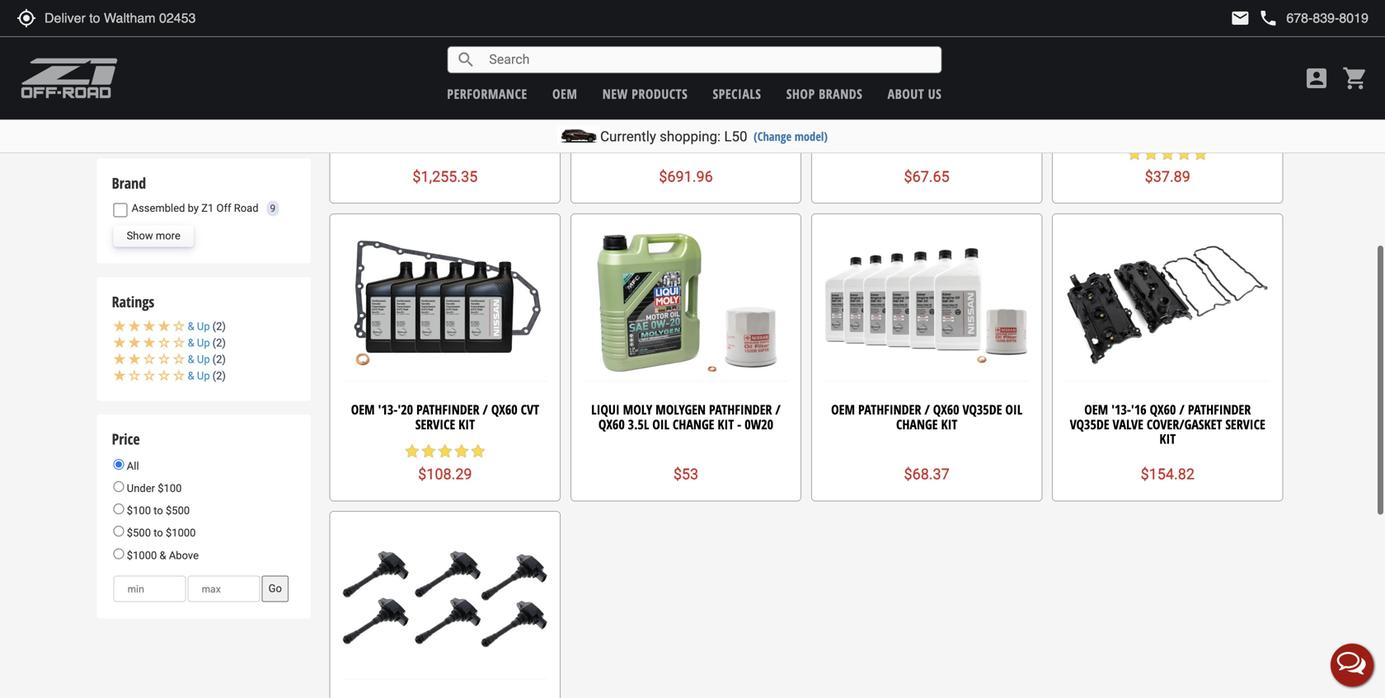 Task type: locate. For each thing, give the bounding box(es) containing it.
mail link
[[1230, 8, 1250, 28]]

star
[[1126, 146, 1143, 162], [1143, 146, 1159, 162], [1159, 146, 1176, 162], [1176, 146, 1192, 162], [1192, 146, 1209, 162], [404, 443, 420, 460], [420, 443, 437, 460], [437, 443, 453, 460], [453, 443, 470, 460], [470, 443, 486, 460]]

cvt
[[521, 401, 539, 419]]

$1000 down $500 to $1000
[[127, 549, 157, 562]]

timing up $1,255.35
[[390, 118, 429, 135]]

change up star star star star star $37.89
[[1137, 118, 1179, 135]]

'13- inside oem '13-'16 qx60 / pathfinder vq35de valve cover/gasket service kit
[[1111, 401, 1131, 419]]

change
[[906, 118, 948, 135], [1137, 118, 1179, 135], [673, 415, 714, 433], [896, 415, 938, 433]]

brands
[[819, 85, 863, 103]]

$100 up $100 to $500
[[158, 482, 182, 495]]

None checkbox
[[113, 27, 124, 41], [113, 203, 127, 217], [113, 27, 124, 41], [113, 203, 127, 217]]

None radio
[[113, 482, 124, 492], [113, 526, 124, 537], [113, 482, 124, 492], [113, 526, 124, 537]]

to down $100 to $500
[[154, 527, 163, 539]]

$100
[[158, 482, 182, 495], [127, 505, 151, 517]]

0 horizontal spatial '16
[[649, 103, 665, 121]]

oem inside oem '13-'16 pathfinder / qx60 master timing kit - vq35de
[[603, 103, 626, 121]]

0 horizontal spatial $1000
[[127, 549, 157, 562]]

'16 left the cover/gasket
[[1131, 401, 1147, 419]]

9
[[270, 203, 276, 214]]

1 horizontal spatial '16
[[1131, 401, 1147, 419]]

0 horizontal spatial $100
[[127, 505, 151, 517]]

0 horizontal spatial '13-
[[378, 401, 398, 419]]

'16 inside oem '13-'16 pathfinder / qx60 master timing kit - vq35de
[[649, 103, 665, 121]]

1 more from the top
[[156, 111, 180, 124]]

1 service from the left
[[415, 415, 455, 433]]

30
[[999, 118, 1011, 135]]

3 up from the top
[[197, 353, 210, 366]]

2 show more from the top
[[127, 230, 180, 242]]

/ up star star star star star $37.89
[[1164, 103, 1170, 121]]

vq35dd up star star star star star $37.89
[[1203, 103, 1244, 121]]

shop
[[786, 85, 815, 103]]

show down the assembled
[[127, 230, 153, 242]]

timing inside oem 17+ pathfinder / qx60 master timing kit - vq35dd
[[390, 118, 429, 135]]

shop brands link
[[786, 85, 863, 103]]

master inside oem 17+ pathfinder / qx60 master timing kit - vq35dd
[[501, 103, 542, 121]]

oem for oem '13-'20 pathfinder / qx60 cvt service kit
[[351, 401, 375, 419]]

'16 down products at left top
[[649, 103, 665, 121]]

above
[[169, 549, 199, 562]]

cover/gasket
[[1147, 415, 1222, 433]]

service inside oem '13-'20 pathfinder / qx60 cvt service kit
[[415, 415, 455, 433]]

$100 down under at the left
[[127, 505, 151, 517]]

show more button up brand
[[113, 107, 194, 128]]

qx60 inside oem '13-'20 pathfinder / qx60 cvt service kit
[[491, 401, 517, 419]]

$1000
[[166, 527, 196, 539], [127, 549, 157, 562]]

None radio
[[113, 459, 124, 470], [113, 504, 124, 515], [113, 548, 124, 559], [113, 459, 124, 470], [113, 504, 124, 515], [113, 548, 124, 559]]

0 vertical spatial $1000
[[166, 527, 196, 539]]

kit up $1,255.35
[[432, 118, 449, 135]]

kit left l50
[[696, 118, 712, 135]]

max number field
[[188, 576, 260, 602]]

min number field
[[113, 576, 186, 602]]

0 horizontal spatial master
[[501, 103, 542, 121]]

/ inside oem 17+ pathfinder / qx60 master timing kit - vq35dd
[[463, 103, 468, 121]]

kit left 0w20 at the right bottom of page
[[718, 415, 734, 433]]

kit inside oem '13-'16 qx60 / pathfinder vq35de valve cover/gasket service kit
[[1159, 430, 1176, 448]]

2 & up 2 from the top
[[188, 337, 222, 349]]

oem for oem '13-'16 pathfinder / qx60 master timing kit - vq35de
[[603, 103, 626, 121]]

kit up star star star star star $37.89
[[1182, 118, 1198, 135]]

1 vertical spatial show
[[127, 230, 153, 242]]

/ inside oem '13-'20 pathfinder / qx60 cvt service kit
[[483, 401, 488, 419]]

Search search field
[[476, 47, 941, 72]]

oem for oem 17+ pathfinder / qx60 master timing kit - vq35dd
[[348, 103, 372, 121]]

to up $500 to $1000
[[154, 505, 163, 517]]

2
[[216, 320, 222, 333], [216, 337, 222, 349], [216, 353, 222, 366], [216, 370, 222, 382]]

'16 for valve
[[1131, 401, 1147, 419]]

2 timing from the left
[[653, 118, 693, 135]]

more for 2nd show more button
[[156, 230, 180, 242]]

'16
[[649, 103, 665, 121], [1131, 401, 1147, 419]]

vq35de inside oem '13-'16 pathfinder / qx60 master timing kit - vq35de
[[723, 118, 763, 135]]

oem inside oem '13-'20 pathfinder / qx60 cvt service kit
[[351, 401, 375, 419]]

master down new
[[609, 118, 650, 135]]

oem inside oem 17+ pathfinder / qx60 master timing kit - vq35dd
[[348, 103, 372, 121]]

to
[[154, 505, 163, 517], [154, 527, 163, 539]]

go
[[268, 583, 282, 595]]

- left 0w20 at the right bottom of page
[[737, 415, 741, 433]]

1 vertical spatial '16
[[1131, 401, 1147, 419]]

specials
[[713, 85, 761, 103]]

qx60 inside oem pathfinder / qx60 vq35dd oil change kit
[[1173, 103, 1199, 121]]

oem inside oem pathfinder / qx60 vq35dd oil change kit
[[1071, 103, 1095, 121]]

1 show from the top
[[127, 111, 153, 124]]

/ right 0w20 at the right bottom of page
[[775, 401, 781, 419]]

- down performance
[[452, 118, 456, 135]]

2 show from the top
[[127, 230, 153, 242]]

pathfinder inside motul 8100 pathfinder / qx60 vq35de oil change kit - 5w-30
[[910, 103, 973, 121]]

1 horizontal spatial $500
[[166, 505, 190, 517]]

1 horizontal spatial service
[[1225, 415, 1265, 433]]

kit left 5w-
[[951, 118, 967, 135]]

1 horizontal spatial vq35dd
[[1203, 103, 1244, 121]]

phone
[[1258, 8, 1278, 28]]

/ inside oem pathfinder / qx60 vq35de oil change kit
[[924, 401, 930, 419]]

1 & up 2 from the top
[[188, 320, 222, 333]]

1 vertical spatial $100
[[127, 505, 151, 517]]

products
[[632, 85, 688, 103]]

'13- inside oem '13-'16 pathfinder / qx60 master timing kit - vq35de
[[630, 103, 649, 121]]

oil
[[1247, 103, 1264, 121], [886, 118, 903, 135], [1005, 401, 1022, 419], [652, 415, 669, 433]]

currently
[[600, 128, 656, 145]]

account_box
[[1303, 65, 1330, 92]]

2 show more button from the top
[[113, 226, 194, 247]]

/ up $68.37
[[924, 401, 930, 419]]

8100
[[882, 103, 907, 121]]

$500 up $500 to $1000
[[166, 505, 190, 517]]

1 timing from the left
[[390, 118, 429, 135]]

change inside oem pathfinder / qx60 vq35dd oil change kit
[[1137, 118, 1179, 135]]

oem inside oem '13-'16 qx60 / pathfinder vq35de valve cover/gasket service kit
[[1084, 401, 1108, 419]]

$68.37
[[904, 466, 950, 483]]

0 vertical spatial show more button
[[113, 107, 194, 128]]

change up $68.37
[[896, 415, 938, 433]]

oem '13-'16 qx60 / pathfinder vq35de valve cover/gasket service kit
[[1070, 401, 1265, 448]]

pathfinder inside oem pathfinder / qx60 vq35de oil change kit
[[858, 401, 921, 419]]

'13-
[[630, 103, 649, 121], [378, 401, 398, 419], [1111, 401, 1131, 419]]

service right "'20"
[[415, 415, 455, 433]]

2 service from the left
[[1225, 415, 1265, 433]]

kit
[[432, 118, 449, 135], [696, 118, 712, 135], [951, 118, 967, 135], [1182, 118, 1198, 135], [459, 415, 475, 433], [718, 415, 734, 433], [941, 415, 957, 433], [1159, 430, 1176, 448]]

nissan pathfinder r51 2005 2006 2007 2008 2009 2010 2011 2012 vq40de vk56de 4.0l 5.6l s sl sv se le xe z1 off-road image
[[129, 22, 194, 43]]

service
[[415, 415, 455, 433], [1225, 415, 1265, 433]]

oem
[[552, 85, 577, 103], [348, 103, 372, 121], [603, 103, 626, 121], [1071, 103, 1095, 121], [351, 401, 375, 419], [831, 401, 855, 419], [1084, 401, 1108, 419]]

- left l50
[[716, 118, 720, 135]]

1 horizontal spatial $1000
[[166, 527, 196, 539]]

1 to from the top
[[154, 505, 163, 517]]

- left 5w-
[[970, 118, 975, 135]]

kit up $154.82
[[1159, 430, 1176, 448]]

show more button down the assembled
[[113, 226, 194, 247]]

/ inside the liqui moly molygen pathfinder / qx60 3.5l oil change kit - 0w20
[[775, 401, 781, 419]]

show more
[[127, 111, 180, 124], [127, 230, 180, 242]]

service right the cover/gasket
[[1225, 415, 1265, 433]]

under
[[127, 482, 155, 495]]

1 vertical spatial show more
[[127, 230, 180, 242]]

1 vertical spatial to
[[154, 527, 163, 539]]

4 up from the top
[[197, 370, 210, 382]]

oem for oem '13-'16 qx60 / pathfinder vq35de valve cover/gasket service kit
[[1084, 401, 1108, 419]]

show up brand
[[127, 111, 153, 124]]

59
[[276, 27, 287, 38]]

timing down products at left top
[[653, 118, 693, 135]]

0 vertical spatial more
[[156, 111, 180, 124]]

oil inside the liqui moly molygen pathfinder / qx60 3.5l oil change kit - 0w20
[[652, 415, 669, 433]]

0w20
[[745, 415, 773, 433]]

by
[[188, 202, 199, 215]]

& up 2
[[188, 320, 222, 333], [188, 337, 222, 349], [188, 353, 222, 366], [188, 370, 222, 382]]

all
[[124, 460, 139, 472]]

specials link
[[713, 85, 761, 103]]

0 horizontal spatial timing
[[390, 118, 429, 135]]

search
[[456, 50, 476, 70]]

kit inside oem pathfinder / qx60 vq35de oil change kit
[[941, 415, 957, 433]]

model)
[[794, 128, 828, 144]]

oem inside oem pathfinder / qx60 vq35de oil change kit
[[831, 401, 855, 419]]

up
[[197, 320, 210, 333], [197, 337, 210, 349], [197, 353, 210, 366], [197, 370, 210, 382]]

show more down the assembled
[[127, 230, 180, 242]]

off
[[216, 202, 231, 215]]

oem pathfinder / qx60 vq35de oil change kit
[[831, 401, 1022, 433]]

shopping:
[[660, 128, 721, 145]]

show for 2nd show more button
[[127, 230, 153, 242]]

2 more from the top
[[156, 230, 180, 242]]

kit up $68.37
[[941, 415, 957, 433]]

'16 inside oem '13-'16 qx60 / pathfinder vq35de valve cover/gasket service kit
[[1131, 401, 1147, 419]]

None checkbox
[[113, 57, 127, 71]]

qx60 inside the liqui moly molygen pathfinder / qx60 3.5l oil change kit - 0w20
[[598, 415, 625, 433]]

0 horizontal spatial vq35dd
[[459, 118, 501, 135]]

2 horizontal spatial '13-
[[1111, 401, 1131, 419]]

kit inside oem '13-'20 pathfinder / qx60 cvt service kit
[[459, 415, 475, 433]]

1 horizontal spatial '13-
[[630, 103, 649, 121]]

pathfinder inside oem '13-'20 pathfinder / qx60 cvt service kit
[[416, 401, 479, 419]]

1 horizontal spatial master
[[609, 118, 650, 135]]

1 vertical spatial $1000
[[127, 549, 157, 562]]

kit up star star star star star $108.29
[[459, 415, 475, 433]]

0 vertical spatial show
[[127, 111, 153, 124]]

master
[[501, 103, 542, 121], [609, 118, 650, 135]]

1 horizontal spatial $100
[[158, 482, 182, 495]]

change up $53 in the bottom of the page
[[673, 415, 714, 433]]

show more up brand
[[127, 111, 180, 124]]

1 2 from the top
[[216, 320, 222, 333]]

1 vertical spatial $500
[[127, 527, 151, 539]]

liqui moly molygen pathfinder / qx60 3.5l oil change kit - 0w20
[[591, 401, 781, 433]]

assembled
[[132, 202, 185, 215]]

master down performance link
[[501, 103, 542, 121]]

&
[[188, 320, 194, 333], [188, 337, 194, 349], [188, 353, 194, 366], [188, 370, 194, 382], [160, 549, 166, 562]]

/ left cvt
[[483, 401, 488, 419]]

change down the us
[[906, 118, 948, 135]]

0 vertical spatial show more
[[127, 111, 180, 124]]

4 & up 2 from the top
[[188, 370, 222, 382]]

to for $100
[[154, 505, 163, 517]]

'13- for service
[[378, 401, 398, 419]]

1 vertical spatial show more button
[[113, 226, 194, 247]]

master inside oem '13-'16 pathfinder / qx60 master timing kit - vq35de
[[609, 118, 650, 135]]

pathfinder
[[199, 18, 261, 31]]

change inside oem pathfinder / qx60 vq35de oil change kit
[[896, 415, 938, 433]]

4 2 from the top
[[216, 370, 222, 382]]

(change model) link
[[754, 128, 828, 144]]

to for $500
[[154, 527, 163, 539]]

/ down specials link
[[734, 103, 740, 121]]

oem for oem pathfinder / qx60 vq35dd oil change kit
[[1071, 103, 1095, 121]]

$1000 up above
[[166, 527, 196, 539]]

qx60 inside oem 17+ pathfinder / qx60 master timing kit - vq35dd
[[472, 103, 498, 121]]

oil inside oem pathfinder / qx60 vq35dd oil change kit
[[1247, 103, 1264, 121]]

oem '13-'16 pathfinder / qx60 master timing kit - vq35de
[[603, 103, 769, 135]]

/ left 30
[[976, 103, 982, 121]]

/ inside oem '13-'16 pathfinder / qx60 master timing kit - vq35de
[[734, 103, 740, 121]]

more
[[156, 111, 180, 124], [156, 230, 180, 242]]

about
[[888, 85, 924, 103]]

'13- inside oem '13-'20 pathfinder / qx60 cvt service kit
[[378, 401, 398, 419]]

0 vertical spatial to
[[154, 505, 163, 517]]

$500 down $100 to $500
[[127, 527, 151, 539]]

vq35dd down performance link
[[459, 118, 501, 135]]

2 to from the top
[[154, 527, 163, 539]]

/ right valve
[[1179, 401, 1185, 419]]

/ down performance
[[463, 103, 468, 121]]

2 up from the top
[[197, 337, 210, 349]]

1 horizontal spatial timing
[[653, 118, 693, 135]]

vq35dd
[[1203, 103, 1244, 121], [459, 118, 501, 135]]

show
[[127, 111, 153, 124], [127, 230, 153, 242]]

pathfinder
[[397, 103, 460, 121], [668, 103, 731, 121], [910, 103, 973, 121], [1098, 103, 1161, 121], [416, 401, 479, 419], [709, 401, 772, 419], [858, 401, 921, 419], [1188, 401, 1251, 419]]

0 vertical spatial '16
[[649, 103, 665, 121]]

/ inside oem '13-'16 qx60 / pathfinder vq35de valve cover/gasket service kit
[[1179, 401, 1185, 419]]

timing
[[390, 118, 429, 135], [653, 118, 693, 135]]

1 vertical spatial more
[[156, 230, 180, 242]]

show more button
[[113, 107, 194, 128], [113, 226, 194, 247]]

3 & up 2 from the top
[[188, 353, 222, 366]]

- inside oem '13-'16 pathfinder / qx60 master timing kit - vq35de
[[716, 118, 720, 135]]

0 horizontal spatial service
[[415, 415, 455, 433]]



Task type: vqa. For each thing, say whether or not it's contained in the screenshot.
1st awd from the left
no



Task type: describe. For each thing, give the bounding box(es) containing it.
performance link
[[447, 85, 527, 103]]

about us
[[888, 85, 942, 103]]

- inside motul 8100 pathfinder / qx60 vq35de oil change kit - 5w-30
[[970, 118, 975, 135]]

qx60 inside oem pathfinder / qx60 vq35de oil change kit
[[933, 401, 959, 419]]

star star star star star $108.29
[[404, 443, 486, 483]]

moly
[[623, 401, 652, 419]]

oil inside motul 8100 pathfinder / qx60 vq35de oil change kit - 5w-30
[[886, 118, 903, 135]]

1 show more from the top
[[127, 111, 180, 124]]

$1000 & above
[[124, 549, 199, 562]]

pathfinder inside oem 17+ pathfinder / qx60 master timing kit - vq35dd
[[397, 103, 460, 121]]

17+
[[375, 103, 393, 121]]

vq35de inside oem '13-'16 qx60 / pathfinder vq35de valve cover/gasket service kit
[[1070, 415, 1109, 433]]

/ inside motul 8100 pathfinder / qx60 vq35de oil change kit - 5w-30
[[976, 103, 982, 121]]

$691.96
[[659, 168, 713, 185]]

liqui
[[591, 401, 620, 419]]

motul 8100 pathfinder / qx60 vq35de oil change kit - 5w-30
[[843, 103, 1011, 135]]

price
[[112, 429, 140, 449]]

change inside the liqui moly molygen pathfinder / qx60 3.5l oil change kit - 0w20
[[673, 415, 714, 433]]

0 vertical spatial $100
[[158, 482, 182, 495]]

- inside oem 17+ pathfinder / qx60 master timing kit - vq35dd
[[452, 118, 456, 135]]

more for 2nd show more button from the bottom of the page
[[156, 111, 180, 124]]

shopping_cart link
[[1338, 65, 1369, 92]]

qx60 inside oem '13-'16 qx60 / pathfinder vq35de valve cover/gasket service kit
[[1150, 401, 1176, 419]]

oem 17+ pathfinder / qx60 master timing kit - vq35dd
[[348, 103, 542, 135]]

1 up from the top
[[197, 320, 210, 333]]

oem for oem pathfinder / qx60 vq35de oil change kit
[[831, 401, 855, 419]]

assembled by z1 off road
[[132, 202, 258, 215]]

'16 for timing
[[649, 103, 665, 121]]

(change
[[754, 128, 792, 144]]

$500 to $1000
[[124, 527, 196, 539]]

account_box link
[[1299, 65, 1334, 92]]

- inside the liqui moly molygen pathfinder / qx60 3.5l oil change kit - 0w20
[[737, 415, 741, 433]]

$53
[[673, 466, 698, 483]]

z1 motorsports logo image
[[21, 58, 118, 99]]

shopping_cart
[[1342, 65, 1369, 92]]

new products
[[602, 85, 688, 103]]

'20
[[398, 401, 413, 419]]

'13- for timing
[[630, 103, 649, 121]]

timing inside oem '13-'16 pathfinder / qx60 master timing kit - vq35de
[[653, 118, 693, 135]]

pathfinder inside oem pathfinder / qx60 vq35dd oil change kit
[[1098, 103, 1161, 121]]

molygen
[[656, 401, 706, 419]]

qx60 inside motul 8100 pathfinder / qx60 vq35de oil change kit - 5w-30
[[985, 103, 1011, 121]]

road
[[234, 202, 258, 215]]

$100 to $500
[[124, 505, 190, 517]]

star star star star star $37.89
[[1126, 146, 1209, 185]]

vq35de inside motul 8100 pathfinder / qx60 vq35de oil change kit - 5w-30
[[843, 118, 882, 135]]

oil inside oem pathfinder / qx60 vq35de oil change kit
[[1005, 401, 1022, 419]]

phone link
[[1258, 8, 1369, 28]]

l50
[[724, 128, 747, 145]]

'13- for valve
[[1111, 401, 1131, 419]]

oem pathfinder / qx60 vq35dd oil change kit
[[1071, 103, 1264, 135]]

r51
[[199, 34, 217, 46]]

pathfinder inside the liqui moly molygen pathfinder / qx60 3.5l oil change kit - 0w20
[[709, 401, 772, 419]]

new products link
[[602, 85, 688, 103]]

$154.82
[[1141, 466, 1195, 483]]

kit inside oem 17+ pathfinder / qx60 master timing kit - vq35dd
[[432, 118, 449, 135]]

pathfinder r51
[[199, 18, 261, 46]]

motul
[[843, 103, 879, 121]]

1 show more button from the top
[[113, 107, 194, 128]]

oem for oem link
[[552, 85, 577, 103]]

currently shopping: l50 (change model)
[[600, 128, 828, 145]]

0 vertical spatial $500
[[166, 505, 190, 517]]

about us link
[[888, 85, 942, 103]]

show for 2nd show more button from the bottom of the page
[[127, 111, 153, 124]]

kit inside motul 8100 pathfinder / qx60 vq35de oil change kit - 5w-30
[[951, 118, 967, 135]]

kit inside oem '13-'16 pathfinder / qx60 master timing kit - vq35de
[[696, 118, 712, 135]]

performance
[[447, 85, 527, 103]]

under  $100
[[124, 482, 182, 495]]

new
[[602, 85, 628, 103]]

service inside oem '13-'16 qx60 / pathfinder vq35de valve cover/gasket service kit
[[1225, 415, 1265, 433]]

5w-
[[978, 118, 999, 135]]

shop brands
[[786, 85, 863, 103]]

mail
[[1230, 8, 1250, 28]]

oem link
[[552, 85, 577, 103]]

change inside motul 8100 pathfinder / qx60 vq35de oil change kit - 5w-30
[[906, 118, 948, 135]]

kit inside the liqui moly molygen pathfinder / qx60 3.5l oil change kit - 0w20
[[718, 415, 734, 433]]

$108.29
[[418, 466, 472, 483]]

2 2 from the top
[[216, 337, 222, 349]]

z1
[[201, 202, 214, 215]]

us
[[928, 85, 942, 103]]

ratings
[[112, 292, 154, 312]]

vq35dd inside oem pathfinder / qx60 vq35dd oil change kit
[[1203, 103, 1244, 121]]

valve
[[1113, 415, 1143, 433]]

mail phone
[[1230, 8, 1278, 28]]

go button
[[262, 576, 288, 602]]

$67.65
[[904, 168, 950, 185]]

/ inside oem pathfinder / qx60 vq35dd oil change kit
[[1164, 103, 1170, 121]]

pathfinder inside oem '13-'16 pathfinder / qx60 master timing kit - vq35de
[[668, 103, 731, 121]]

kit inside oem pathfinder / qx60 vq35dd oil change kit
[[1182, 118, 1198, 135]]

$37.89
[[1145, 168, 1190, 185]]

brand
[[112, 173, 146, 194]]

0 horizontal spatial $500
[[127, 527, 151, 539]]

qx60 inside oem '13-'16 pathfinder / qx60 master timing kit - vq35de
[[743, 103, 769, 121]]

3 2 from the top
[[216, 353, 222, 366]]

vq35dd inside oem 17+ pathfinder / qx60 master timing kit - vq35dd
[[459, 118, 501, 135]]

oem '13-'20 pathfinder / qx60 cvt service kit
[[351, 401, 539, 433]]

pathfinder inside oem '13-'16 qx60 / pathfinder vq35de valve cover/gasket service kit
[[1188, 401, 1251, 419]]

3.5l
[[628, 415, 649, 433]]

$1,255.35
[[413, 168, 478, 185]]

my_location
[[16, 8, 36, 28]]

vq35de inside oem pathfinder / qx60 vq35de oil change kit
[[963, 401, 1002, 419]]



